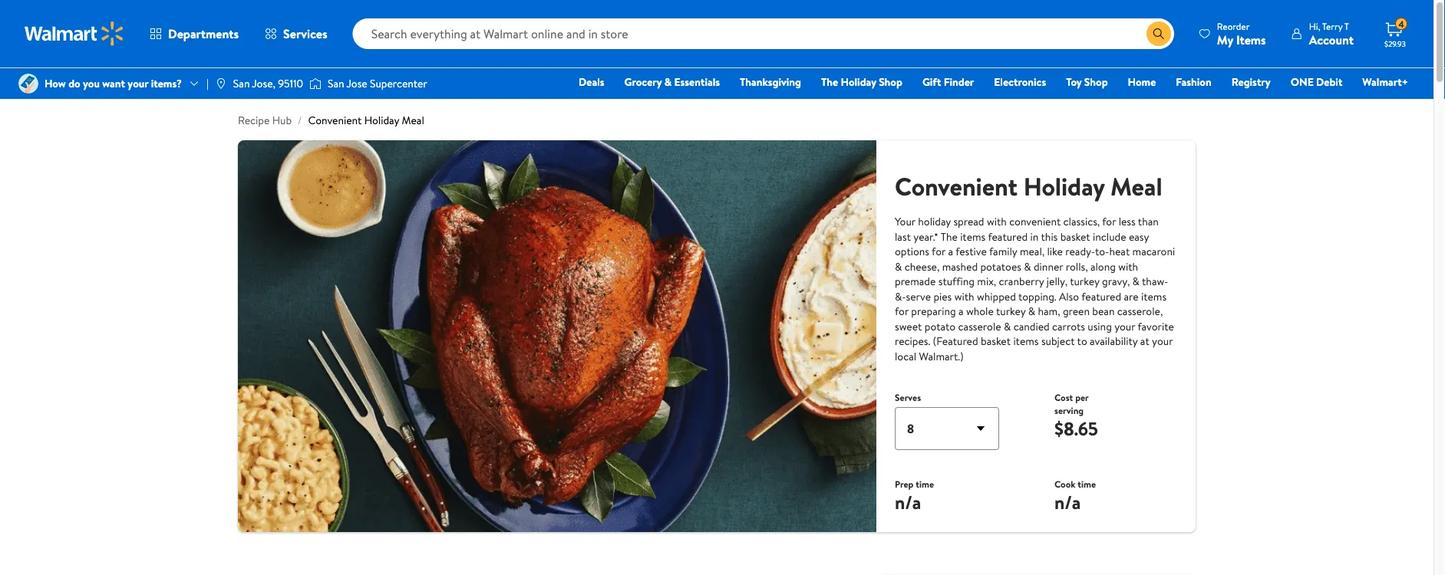 Task type: describe. For each thing, give the bounding box(es) containing it.
using
[[1088, 319, 1112, 334]]

along
[[1091, 259, 1116, 274]]

san jose supercenter
[[328, 76, 428, 91]]

2 horizontal spatial for
[[1103, 214, 1117, 229]]

san jose, 95110
[[233, 76, 303, 91]]

rolls,
[[1066, 259, 1088, 274]]

options
[[895, 244, 930, 259]]

the holiday shop
[[822, 74, 903, 89]]

whole
[[967, 304, 994, 319]]

dinner
[[1034, 259, 1064, 274]]

whipped
[[977, 289, 1016, 304]]

preparing
[[912, 304, 956, 319]]

2 horizontal spatial with
[[1119, 259, 1139, 274]]

& left candied
[[1004, 319, 1011, 334]]

mix,
[[978, 274, 997, 289]]

jose,
[[252, 76, 276, 91]]

also
[[1060, 289, 1080, 304]]

mashed
[[943, 259, 978, 274]]

finder
[[944, 74, 975, 89]]

services
[[283, 25, 328, 42]]

recipe hub / convenient holiday meal
[[238, 113, 424, 128]]

jelly,
[[1047, 274, 1068, 289]]

holiday for the
[[841, 74, 877, 89]]

are
[[1124, 289, 1139, 304]]

macaroni
[[1133, 244, 1176, 259]]

1 horizontal spatial for
[[932, 244, 946, 259]]

toy shop link
[[1060, 74, 1115, 90]]

1 shop from the left
[[879, 74, 903, 89]]

green
[[1063, 304, 1090, 319]]

hi,
[[1310, 20, 1321, 33]]

the holiday shop link
[[815, 74, 910, 90]]

1 horizontal spatial your
[[1115, 319, 1136, 334]]

registry link
[[1225, 74, 1278, 90]]

0 horizontal spatial meal
[[402, 113, 424, 128]]

ham,
[[1038, 304, 1061, 319]]

grocery & essentials
[[625, 74, 720, 89]]

pies
[[934, 289, 952, 304]]

in
[[1031, 229, 1039, 244]]

potatoes
[[981, 259, 1022, 274]]

thanksgiving
[[740, 74, 802, 89]]

terry
[[1323, 20, 1343, 33]]

this
[[1042, 229, 1058, 244]]

your holiday spread with convenient classics, for less than last year.* the items featured in this basket include easy options for a festive family meal, like ready-to-heat macaroni & cheese, mashed potatoes & dinner rolls, along with premade stuffing mix, cranberry jelly, turkey gravy, & thaw- &-serve pies with whipped topping. also featured are items for preparing a whole turkey & ham, green bean casserole, sweet potato casserole & candied carrots using your favorite recipes. (featured basket items subject to availability at your local walmart.)
[[895, 214, 1176, 364]]

time for cook time n/a
[[1078, 478, 1096, 491]]

4
[[1399, 17, 1405, 30]]

walmart+
[[1363, 74, 1409, 89]]

2 shop from the left
[[1085, 74, 1108, 89]]

availability
[[1090, 334, 1138, 349]]

you
[[83, 76, 100, 91]]

grocery & essentials link
[[618, 74, 727, 90]]

2 horizontal spatial your
[[1153, 334, 1173, 349]]

san for san jose supercenter
[[328, 76, 344, 91]]

recipe hub link
[[238, 113, 292, 128]]

0 horizontal spatial your
[[128, 76, 148, 91]]

casserole,
[[1118, 304, 1163, 319]]

departments button
[[137, 15, 252, 52]]

registry
[[1232, 74, 1271, 89]]

items
[[1237, 31, 1267, 48]]

family
[[990, 244, 1018, 259]]

toy
[[1067, 74, 1082, 89]]

want
[[102, 76, 125, 91]]

casserole
[[959, 319, 1002, 334]]

|
[[207, 76, 209, 91]]

the inside your holiday spread with convenient classics, for less than last year.* the items featured in this basket include easy options for a festive family meal, like ready-to-heat macaroni & cheese, mashed potatoes & dinner rolls, along with premade stuffing mix, cranberry jelly, turkey gravy, & thaw- &-serve pies with whipped topping. also featured are items for preparing a whole turkey & ham, green bean casserole, sweet potato casserole & candied carrots using your favorite recipes. (featured basket items subject to availability at your local walmart.)
[[941, 229, 958, 244]]

grocery
[[625, 74, 662, 89]]

jose
[[347, 76, 368, 91]]

walmart.)
[[919, 349, 964, 364]]

stuffing
[[939, 274, 975, 289]]

your
[[895, 214, 916, 229]]

to
[[1078, 334, 1088, 349]]

include
[[1093, 229, 1127, 244]]

items?
[[151, 76, 182, 91]]

how do you want your items?
[[45, 76, 182, 91]]

home link
[[1121, 74, 1163, 90]]

cook time n/a
[[1055, 478, 1096, 516]]

cheese,
[[905, 259, 940, 274]]

debit
[[1317, 74, 1343, 89]]

1 vertical spatial meal
[[1111, 169, 1163, 203]]

Search search field
[[353, 18, 1175, 49]]

candied
[[1014, 319, 1050, 334]]

2 vertical spatial items
[[1014, 334, 1039, 349]]

1 vertical spatial turkey
[[997, 304, 1026, 319]]

&-
[[895, 289, 906, 304]]

spread
[[954, 214, 985, 229]]

1 horizontal spatial with
[[987, 214, 1007, 229]]

hi, terry t account
[[1310, 20, 1354, 48]]

reorder my items
[[1218, 20, 1267, 48]]

gift
[[923, 74, 942, 89]]

0 horizontal spatial featured
[[988, 229, 1028, 244]]

than
[[1139, 214, 1159, 229]]

n/a for cook time n/a
[[1055, 490, 1081, 516]]



Task type: locate. For each thing, give the bounding box(es) containing it.
thaw-
[[1143, 274, 1169, 289]]

0 horizontal spatial san
[[233, 76, 250, 91]]

potato
[[925, 319, 956, 334]]

1 horizontal spatial basket
[[1061, 229, 1091, 244]]

convenient holiday meal image
[[238, 141, 877, 533]]

& left thaw-
[[1133, 274, 1140, 289]]

walmart+ link
[[1356, 74, 1416, 90]]

t
[[1345, 20, 1350, 33]]

items right are
[[1142, 289, 1167, 304]]

at
[[1141, 334, 1150, 349]]

deals
[[579, 74, 605, 89]]

the right thanksgiving link
[[822, 74, 839, 89]]

gravy,
[[1103, 274, 1130, 289]]

with right along
[[1119, 259, 1139, 274]]

1 horizontal spatial a
[[959, 304, 964, 319]]

convenient up spread
[[895, 169, 1018, 203]]

a left festive at the top of the page
[[949, 244, 954, 259]]

1 vertical spatial convenient
[[895, 169, 1018, 203]]

holiday down the san jose supercenter
[[364, 113, 399, 128]]

2 san from the left
[[328, 76, 344, 91]]

basket right this
[[1061, 229, 1091, 244]]

cost per serving $8.65
[[1055, 392, 1099, 442]]

services button
[[252, 15, 341, 52]]

2 vertical spatial for
[[895, 304, 909, 319]]

& left dinner on the top of the page
[[1024, 259, 1032, 274]]

premade
[[895, 274, 936, 289]]

one debit link
[[1284, 74, 1350, 90]]

san for san jose, 95110
[[233, 76, 250, 91]]

one
[[1291, 74, 1314, 89]]

1 horizontal spatial turkey
[[1070, 274, 1100, 289]]

meal
[[402, 113, 424, 128], [1111, 169, 1163, 203]]

meal down "supercenter"
[[402, 113, 424, 128]]

holiday
[[919, 214, 951, 229]]

0 horizontal spatial holiday
[[364, 113, 399, 128]]

hub
[[272, 113, 292, 128]]

gift finder
[[923, 74, 975, 89]]

time right cook
[[1078, 478, 1096, 491]]

1 vertical spatial with
[[1119, 259, 1139, 274]]

prep time n/a
[[895, 478, 934, 516]]

reorder
[[1218, 20, 1250, 33]]

1 horizontal spatial time
[[1078, 478, 1096, 491]]

san left jose
[[328, 76, 344, 91]]

serving
[[1055, 405, 1084, 418]]

 image
[[309, 76, 322, 91]]

local
[[895, 349, 917, 364]]

1 horizontal spatial  image
[[215, 78, 227, 90]]

recipes.
[[895, 334, 931, 349]]

2 horizontal spatial items
[[1142, 289, 1167, 304]]

holiday left gift
[[841, 74, 877, 89]]

/
[[298, 113, 302, 128]]

&
[[665, 74, 672, 89], [895, 259, 902, 274], [1024, 259, 1032, 274], [1133, 274, 1140, 289], [1029, 304, 1036, 319], [1004, 319, 1011, 334]]

1 horizontal spatial holiday
[[841, 74, 877, 89]]

0 horizontal spatial basket
[[981, 334, 1011, 349]]

subject
[[1042, 334, 1075, 349]]

 image for san
[[215, 78, 227, 90]]

 image left how on the left of the page
[[18, 74, 38, 94]]

how
[[45, 76, 66, 91]]

serves
[[895, 392, 921, 405]]

prep
[[895, 478, 914, 491]]

home
[[1128, 74, 1157, 89]]

the
[[822, 74, 839, 89], [941, 229, 958, 244]]

1 vertical spatial featured
[[1082, 289, 1122, 304]]

1 san from the left
[[233, 76, 250, 91]]

& left cheese, on the right of the page
[[895, 259, 902, 274]]

0 vertical spatial a
[[949, 244, 954, 259]]

a
[[949, 244, 954, 259], [959, 304, 964, 319]]

with right pies
[[955, 289, 975, 304]]

your right at
[[1153, 334, 1173, 349]]

with right spread
[[987, 214, 1007, 229]]

n/a for prep time n/a
[[895, 490, 922, 516]]

0 horizontal spatial for
[[895, 304, 909, 319]]

featured
[[988, 229, 1028, 244], [1082, 289, 1122, 304]]

a left whole
[[959, 304, 964, 319]]

meal up the less
[[1111, 169, 1163, 203]]

convenient
[[1010, 214, 1061, 229]]

electronics link
[[988, 74, 1054, 90]]

year.*
[[914, 229, 939, 244]]

turkey right "jelly,"
[[1070, 274, 1100, 289]]

0 horizontal spatial with
[[955, 289, 975, 304]]

1 horizontal spatial meal
[[1111, 169, 1163, 203]]

 image right |
[[215, 78, 227, 90]]

2 horizontal spatial holiday
[[1024, 169, 1105, 203]]

time inside prep time n/a
[[916, 478, 934, 491]]

0 vertical spatial for
[[1103, 214, 1117, 229]]

my
[[1218, 31, 1234, 48]]

for right options
[[932, 244, 946, 259]]

last
[[895, 229, 911, 244]]

& right 'grocery'
[[665, 74, 672, 89]]

1 vertical spatial holiday
[[364, 113, 399, 128]]

your left at
[[1115, 319, 1136, 334]]

1 vertical spatial for
[[932, 244, 946, 259]]

the right year.*
[[941, 229, 958, 244]]

fashion link
[[1170, 74, 1219, 90]]

0 vertical spatial basket
[[1061, 229, 1091, 244]]

0 horizontal spatial time
[[916, 478, 934, 491]]

0 horizontal spatial n/a
[[895, 490, 922, 516]]

electronics
[[995, 74, 1047, 89]]

for left preparing
[[895, 304, 909, 319]]

1 vertical spatial basket
[[981, 334, 1011, 349]]

cook
[[1055, 478, 1076, 491]]

2 vertical spatial with
[[955, 289, 975, 304]]

time for prep time n/a
[[916, 478, 934, 491]]

supercenter
[[370, 76, 428, 91]]

shop left gift
[[879, 74, 903, 89]]

1 horizontal spatial featured
[[1082, 289, 1122, 304]]

less
[[1119, 214, 1136, 229]]

1 horizontal spatial the
[[941, 229, 958, 244]]

classics,
[[1064, 214, 1100, 229]]

san left jose,
[[233, 76, 250, 91]]

featured left in
[[988, 229, 1028, 244]]

(featured
[[933, 334, 979, 349]]

0 horizontal spatial  image
[[18, 74, 38, 94]]

2 n/a from the left
[[1055, 490, 1081, 516]]

1 time from the left
[[916, 478, 934, 491]]

1 vertical spatial the
[[941, 229, 958, 244]]

1 n/a from the left
[[895, 490, 922, 516]]

time
[[916, 478, 934, 491], [1078, 478, 1096, 491]]

ready-
[[1066, 244, 1096, 259]]

0 vertical spatial turkey
[[1070, 274, 1100, 289]]

departments
[[168, 25, 239, 42]]

1 horizontal spatial n/a
[[1055, 490, 1081, 516]]

 image for how
[[18, 74, 38, 94]]

time inside cook time n/a
[[1078, 478, 1096, 491]]

1 horizontal spatial convenient
[[895, 169, 1018, 203]]

& left the "ham,"
[[1029, 304, 1036, 319]]

n/a inside prep time n/a
[[895, 490, 922, 516]]

per
[[1076, 392, 1089, 405]]

your right want
[[128, 76, 148, 91]]

0 horizontal spatial items
[[961, 229, 986, 244]]

 image
[[18, 74, 38, 94], [215, 78, 227, 90]]

holiday up 'classics,'
[[1024, 169, 1105, 203]]

turkey
[[1070, 274, 1100, 289], [997, 304, 1026, 319]]

convenient holiday meal
[[895, 169, 1163, 203]]

0 horizontal spatial shop
[[879, 74, 903, 89]]

0 vertical spatial convenient
[[308, 113, 362, 128]]

1 vertical spatial a
[[959, 304, 964, 319]]

holiday
[[841, 74, 877, 89], [364, 113, 399, 128], [1024, 169, 1105, 203]]

cost
[[1055, 392, 1074, 405]]

0 vertical spatial meal
[[402, 113, 424, 128]]

carrots
[[1053, 319, 1086, 334]]

2 vertical spatial holiday
[[1024, 169, 1105, 203]]

0 horizontal spatial turkey
[[997, 304, 1026, 319]]

heat
[[1110, 244, 1130, 259]]

deals link
[[572, 74, 612, 90]]

for left the less
[[1103, 214, 1117, 229]]

1 horizontal spatial san
[[328, 76, 344, 91]]

0 horizontal spatial convenient
[[308, 113, 362, 128]]

to-
[[1096, 244, 1110, 259]]

topping.
[[1019, 289, 1057, 304]]

cranberry
[[999, 274, 1045, 289]]

1 vertical spatial items
[[1142, 289, 1167, 304]]

0 horizontal spatial a
[[949, 244, 954, 259]]

0 vertical spatial items
[[961, 229, 986, 244]]

0 vertical spatial the
[[822, 74, 839, 89]]

2 time from the left
[[1078, 478, 1096, 491]]

convenient right /
[[308, 113, 362, 128]]

1 horizontal spatial items
[[1014, 334, 1039, 349]]

1 horizontal spatial shop
[[1085, 74, 1108, 89]]

0 vertical spatial holiday
[[841, 74, 877, 89]]

holiday for convenient
[[1024, 169, 1105, 203]]

items left subject in the right of the page
[[1014, 334, 1039, 349]]

0 horizontal spatial the
[[822, 74, 839, 89]]

turkey right whole
[[997, 304, 1026, 319]]

easy
[[1129, 229, 1149, 244]]

$29.93
[[1385, 38, 1407, 49]]

basket down whole
[[981, 334, 1011, 349]]

shop right toy
[[1085, 74, 1108, 89]]

time right prep
[[916, 478, 934, 491]]

featured left are
[[1082, 289, 1122, 304]]

$8.65
[[1055, 416, 1099, 442]]

items up mashed
[[961, 229, 986, 244]]

search icon image
[[1153, 28, 1165, 40]]

gift finder link
[[916, 74, 981, 90]]

toy shop
[[1067, 74, 1108, 89]]

walmart image
[[25, 21, 124, 46]]

0 vertical spatial featured
[[988, 229, 1028, 244]]

Walmart Site-Wide search field
[[353, 18, 1175, 49]]

n/a inside cook time n/a
[[1055, 490, 1081, 516]]

bean
[[1093, 304, 1115, 319]]

0 vertical spatial with
[[987, 214, 1007, 229]]



Task type: vqa. For each thing, say whether or not it's contained in the screenshot.
include
yes



